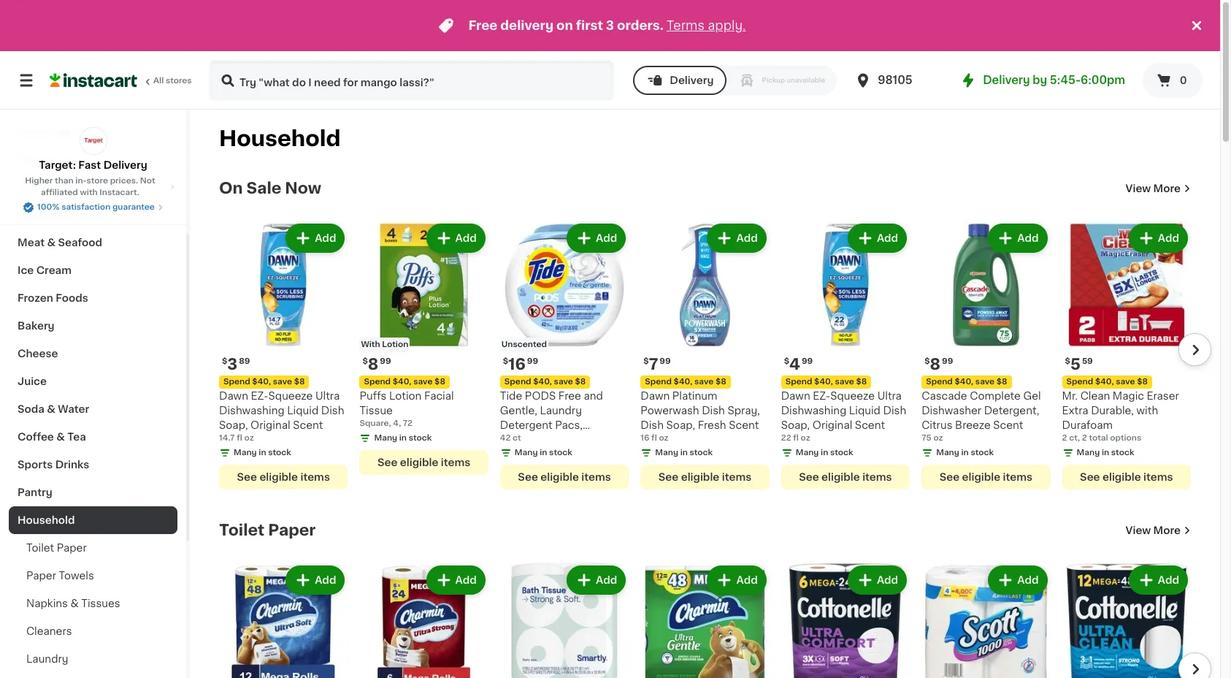 Task type: describe. For each thing, give the bounding box(es) containing it.
stock down pacs,
[[550, 449, 573, 457]]

cascade
[[922, 391, 968, 401]]

in down detergent
[[540, 449, 548, 457]]

on
[[557, 20, 573, 31]]

3 inside limited time offer region
[[606, 20, 615, 31]]

detergent,
[[985, 406, 1040, 416]]

stock for puffs lotion facial tissue square, 4, 72
[[409, 434, 432, 442]]

bakery
[[18, 321, 55, 331]]

dishwashing for 3
[[219, 406, 285, 416]]

eligible down pacs,
[[541, 472, 579, 483]]

2 2 from the left
[[1083, 434, 1088, 442]]

liquid for 4
[[850, 406, 881, 416]]

1 horizontal spatial toilet paper link
[[219, 522, 316, 540]]

than
[[55, 177, 74, 185]]

see eligible items button for dawn ez-squeeze ultra dishwashing liquid dish soap, original scent 14.7 fl oz
[[219, 465, 348, 490]]

many in stock for dawn ez-squeeze ultra dishwashing liquid dish soap, original scent 22 fl oz
[[796, 449, 854, 457]]

$8 for cascade complete gel dishwasher detergent, citrus breeze scent 75 oz
[[997, 378, 1008, 386]]

soda
[[18, 404, 44, 414]]

fast
[[78, 160, 101, 170]]

fresh fruit link
[[9, 145, 178, 173]]

5 spend $40, save $8 from the left
[[505, 378, 586, 386]]

spend $40, save $8 for cascade complete gel dishwasher detergent, citrus breeze scent 75 oz
[[927, 378, 1008, 386]]

in for mr. clean magic eraser extra durable, with durafoam 2 ct, 2 total options
[[1103, 449, 1110, 457]]

by
[[1033, 75, 1048, 85]]

16 inside dawn platinum powerwash dish spray, dish soap, fresh scent 16 fl oz
[[641, 434, 650, 442]]

$8 for dawn ez-squeeze ultra dishwashing liquid dish soap, original scent 14.7 fl oz
[[294, 378, 305, 386]]

dish inside the 'dawn ez-squeeze ultra dishwashing liquid dish soap, original scent 22 fl oz'
[[884, 406, 907, 416]]

0 vertical spatial unscented
[[502, 341, 547, 349]]

many in stock for cascade complete gel dishwasher detergent, citrus breeze scent 75 oz
[[937, 449, 994, 457]]

delivery
[[501, 20, 554, 31]]

4
[[790, 357, 801, 372]]

in for cascade complete gel dishwasher detergent, citrus breeze scent 75 oz
[[962, 449, 969, 457]]

on sale now
[[219, 180, 322, 196]]

spend $40, save $8 for dawn ez-squeeze ultra dishwashing liquid dish soap, original scent 14.7 fl oz
[[224, 378, 305, 386]]

snacks & candy link
[[9, 201, 178, 229]]

many for dawn ez-squeeze ultra dishwashing liquid dish soap, original scent 22 fl oz
[[796, 449, 819, 457]]

dawn ez-squeeze ultra dishwashing liquid dish soap, original scent 14.7 fl oz
[[219, 391, 344, 442]]

durafoam
[[1063, 420, 1113, 431]]

fresh for fresh vegetables
[[18, 126, 47, 137]]

lotion for with
[[382, 341, 409, 349]]

2 vertical spatial paper
[[26, 571, 56, 581]]

5:45-
[[1050, 75, 1081, 85]]

$ 16 99
[[503, 357, 539, 372]]

$ 4 99
[[785, 357, 813, 372]]

dishwashing for 4
[[782, 406, 847, 416]]

fresh inside dawn platinum powerwash dish spray, dish soap, fresh scent 16 fl oz
[[698, 420, 727, 431]]

eraser
[[1148, 391, 1180, 401]]

product group containing 4
[[782, 221, 911, 490]]

$ 8 99 for cascade
[[925, 357, 954, 372]]

spend for cascade complete gel dishwasher detergent, citrus breeze scent 75 oz
[[927, 378, 953, 386]]

99 for puffs lotion facial tissue
[[380, 358, 391, 366]]

$40, for dawn ez-squeeze ultra dishwashing liquid dish soap, original scent 22 fl oz
[[815, 378, 834, 386]]

oz inside cascade complete gel dishwasher detergent, citrus breeze scent 75 oz
[[934, 434, 944, 442]]

dish down powerwash
[[641, 420, 664, 431]]

fruit
[[49, 154, 74, 164]]

see for dawn ez-squeeze ultra dishwashing liquid dish soap, original scent 22 fl oz
[[800, 472, 820, 483]]

bakery link
[[9, 312, 178, 340]]

& for soda
[[47, 404, 55, 414]]

pacs,
[[555, 420, 583, 431]]

spend $40, save $8 for dawn ez-squeeze ultra dishwashing liquid dish soap, original scent 22 fl oz
[[786, 378, 867, 386]]

see for cascade complete gel dishwasher detergent, citrus breeze scent 75 oz
[[940, 472, 960, 483]]

cascade complete gel dishwasher detergent, citrus breeze scent 75 oz
[[922, 391, 1042, 442]]

meat & seafood
[[18, 237, 102, 248]]

$ for dawn ez-squeeze ultra dishwashing liquid dish soap, original scent 14.7 fl oz
[[222, 358, 227, 366]]

spend $40, save $8 for puffs lotion facial tissue square, 4, 72
[[364, 378, 446, 386]]

tissue
[[360, 406, 393, 416]]

napkins & tissues
[[26, 598, 120, 609]]

fl for 4
[[794, 434, 799, 442]]

squeeze for 3
[[269, 391, 313, 401]]

product group containing 3
[[219, 221, 348, 490]]

cleaners
[[26, 626, 72, 636]]

4,
[[393, 420, 401, 428]]

pantry link
[[9, 479, 178, 506]]

detergent
[[500, 420, 553, 431]]

ice
[[18, 265, 34, 275]]

$ for dawn ez-squeeze ultra dishwashing liquid dish soap, original scent 22 fl oz
[[785, 358, 790, 366]]

& for dairy
[[48, 182, 57, 192]]

oz inside dawn ez-squeeze ultra dishwashing liquid dish soap, original scent 14.7 fl oz
[[244, 434, 254, 442]]

view more link for on sale now
[[1126, 181, 1192, 196]]

eggs
[[59, 182, 86, 192]]

$ 7 99
[[644, 357, 671, 372]]

ez- for 3
[[251, 391, 269, 401]]

water
[[58, 404, 89, 414]]

not
[[140, 177, 155, 185]]

snacks
[[18, 210, 56, 220]]

$ for dawn platinum powerwash dish spray, dish soap, fresh scent 16 fl oz
[[644, 358, 649, 366]]

dawn ez-squeeze ultra dishwashing liquid dish soap, original scent 22 fl oz
[[782, 391, 907, 442]]

spend for dawn platinum powerwash dish spray, dish soap, fresh scent 16 fl oz
[[645, 378, 672, 386]]

square,
[[360, 420, 391, 428]]

in for dawn platinum powerwash dish spray, dish soap, fresh scent 16 fl oz
[[681, 449, 688, 457]]

$ for cascade complete gel dishwasher detergent, citrus breeze scent 75 oz
[[925, 358, 930, 366]]

frozen
[[18, 293, 53, 303]]

view more for on sale now
[[1126, 183, 1181, 194]]

items for dawn platinum powerwash dish spray, dish soap, fresh scent 16 fl oz
[[722, 472, 752, 483]]

100% satisfaction guarantee button
[[23, 199, 164, 213]]

dawn platinum powerwash dish spray, dish soap, fresh scent 16 fl oz
[[641, 391, 761, 442]]

$8 for dawn ez-squeeze ultra dishwashing liquid dish soap, original scent 22 fl oz
[[857, 378, 867, 386]]

gentle,
[[500, 406, 538, 416]]

89
[[239, 358, 250, 366]]

dawn for 4
[[782, 391, 811, 401]]

in for dawn ez-squeeze ultra dishwashing liquid dish soap, original scent 14.7 fl oz
[[259, 449, 266, 457]]

stock for mr. clean magic eraser extra durable, with durafoam 2 ct, 2 total options
[[1112, 449, 1135, 457]]

42 ct
[[500, 434, 521, 442]]

target:
[[39, 160, 76, 170]]

dish down platinum
[[702, 406, 725, 416]]

more for on sale now
[[1154, 183, 1181, 194]]

tide pods free and gentle, laundry detergent pacs, unscented
[[500, 391, 603, 445]]

0 horizontal spatial laundry
[[26, 654, 68, 664]]

& for meat
[[47, 237, 56, 248]]

many down ct
[[515, 449, 538, 457]]

scent inside dawn platinum powerwash dish spray, dish soap, fresh scent 16 fl oz
[[729, 420, 759, 431]]

napkins & tissues link
[[9, 590, 178, 617]]

and
[[584, 391, 603, 401]]

soap, for 4
[[782, 420, 810, 431]]

see eligible items down pacs,
[[518, 472, 611, 483]]

squeeze for 4
[[831, 391, 875, 401]]

$ for mr. clean magic eraser extra durable, with durafoam 2 ct, 2 total options
[[1066, 358, 1071, 366]]

item carousel region for on sale now
[[199, 215, 1212, 499]]

$40, for cascade complete gel dishwasher detergent, citrus breeze scent 75 oz
[[955, 378, 974, 386]]

items for puffs lotion facial tissue square, 4, 72
[[441, 458, 471, 468]]

72
[[403, 420, 413, 428]]

22
[[782, 434, 792, 442]]

0 horizontal spatial toilet paper
[[26, 543, 87, 553]]

candy
[[69, 210, 104, 220]]

sports drinks link
[[9, 451, 178, 479]]

limited time offer region
[[0, 0, 1189, 51]]

dairy & eggs link
[[9, 173, 178, 201]]

oz inside dawn platinum powerwash dish spray, dish soap, fresh scent 16 fl oz
[[659, 434, 669, 442]]

& for snacks
[[58, 210, 67, 220]]

dawn for 7
[[641, 391, 670, 401]]

spend for puffs lotion facial tissue square, 4, 72
[[364, 378, 391, 386]]

6:00pm
[[1081, 75, 1126, 85]]

sale
[[247, 180, 282, 196]]

powerwash
[[641, 406, 700, 416]]

view for toilet paper
[[1126, 526, 1152, 536]]

stock for dawn platinum powerwash dish spray, dish soap, fresh scent 16 fl oz
[[690, 449, 713, 457]]

meat & seafood link
[[9, 229, 178, 256]]

5 save from the left
[[554, 378, 573, 386]]

ultra for 3
[[316, 391, 340, 401]]

item carousel region for toilet paper
[[199, 557, 1212, 678]]

many in stock for dawn ez-squeeze ultra dishwashing liquid dish soap, original scent 14.7 fl oz
[[234, 449, 291, 457]]

oz inside the 'dawn ez-squeeze ultra dishwashing liquid dish soap, original scent 22 fl oz'
[[801, 434, 811, 442]]

save for dawn platinum powerwash dish spray, dish soap, fresh scent 16 fl oz
[[695, 378, 714, 386]]

facial
[[424, 391, 454, 401]]

free inside tide pods free and gentle, laundry detergent pacs, unscented
[[559, 391, 582, 401]]

cleaners link
[[9, 617, 178, 645]]

paper towels
[[26, 571, 94, 581]]

$8 for mr. clean magic eraser extra durable, with durafoam 2 ct, 2 total options
[[1138, 378, 1149, 386]]

$ 3 89
[[222, 357, 250, 372]]

satisfaction
[[61, 203, 111, 211]]

75
[[922, 434, 932, 442]]

0 vertical spatial household
[[219, 128, 341, 149]]

many for mr. clean magic eraser extra durable, with durafoam 2 ct, 2 total options
[[1077, 449, 1101, 457]]

all stores
[[153, 77, 192, 85]]

0 vertical spatial toilet paper
[[219, 523, 316, 538]]

platinum
[[673, 391, 718, 401]]

guarantee
[[112, 203, 155, 211]]

seafood
[[58, 237, 102, 248]]

see eligible items button for mr. clean magic eraser extra durable, with durafoam 2 ct, 2 total options
[[1063, 465, 1192, 490]]

$ 8 99 for puffs
[[363, 357, 391, 372]]

5 $8 from the left
[[575, 378, 586, 386]]

all stores link
[[50, 60, 193, 101]]

see eligible items for dawn platinum powerwash dish spray, dish soap, fresh scent 16 fl oz
[[659, 472, 752, 483]]

see down ct
[[518, 472, 538, 483]]

fresh for fresh fruit
[[18, 154, 47, 164]]

save for cascade complete gel dishwasher detergent, citrus breeze scent 75 oz
[[976, 378, 995, 386]]

fresh fruit
[[18, 154, 74, 164]]

0
[[1181, 75, 1188, 85]]

eligible for mr. clean magic eraser extra durable, with durafoam 2 ct, 2 total options
[[1103, 472, 1142, 483]]

service type group
[[634, 66, 837, 95]]

prices.
[[110, 177, 138, 185]]

lotion for puffs
[[389, 391, 422, 401]]

foods
[[56, 293, 88, 303]]

original for 4
[[813, 420, 853, 431]]

towels
[[59, 571, 94, 581]]

7
[[649, 357, 659, 372]]

many for cascade complete gel dishwasher detergent, citrus breeze scent 75 oz
[[937, 449, 960, 457]]



Task type: locate. For each thing, give the bounding box(es) containing it.
item carousel region containing 3
[[199, 215, 1212, 499]]

0 horizontal spatial liquid
[[287, 406, 319, 416]]

1 horizontal spatial free
[[559, 391, 582, 401]]

tide
[[500, 391, 523, 401]]

many down citrus on the bottom right of page
[[937, 449, 960, 457]]

product group containing 5
[[1063, 221, 1192, 490]]

1 liquid from the left
[[287, 406, 319, 416]]

1 horizontal spatial $ 8 99
[[925, 357, 954, 372]]

2 dishwashing from the left
[[782, 406, 847, 416]]

lotion
[[382, 341, 409, 349], [389, 391, 422, 401]]

many in stock down ct
[[515, 449, 573, 457]]

98105 button
[[855, 60, 943, 101]]

target: fast delivery logo image
[[79, 127, 107, 155]]

meat
[[18, 237, 45, 248]]

laundry link
[[9, 645, 178, 673]]

2 item carousel region from the top
[[199, 557, 1212, 678]]

soap, up 22
[[782, 420, 810, 431]]

unscented up $ 16 99
[[502, 341, 547, 349]]

more for toilet paper
[[1154, 526, 1181, 536]]

lotion right with
[[382, 341, 409, 349]]

soap, inside dawn ez-squeeze ultra dishwashing liquid dish soap, original scent 14.7 fl oz
[[219, 420, 248, 431]]

$ inside $ 7 99
[[644, 358, 649, 366]]

see down total
[[1081, 472, 1101, 483]]

8 down with
[[368, 357, 379, 372]]

99 for tide pods free and gentle, laundry detergent pacs, unscented
[[527, 358, 539, 366]]

2 squeeze from the left
[[831, 391, 875, 401]]

many down the 'dawn ez-squeeze ultra dishwashing liquid dish soap, original scent 22 fl oz'
[[796, 449, 819, 457]]

scent
[[293, 420, 323, 431], [729, 420, 759, 431], [994, 420, 1024, 431], [855, 420, 886, 431]]

see eligible items for dawn ez-squeeze ultra dishwashing liquid dish soap, original scent 14.7 fl oz
[[237, 472, 330, 483]]

ct,
[[1070, 434, 1081, 442]]

spend $40, save $8 for mr. clean magic eraser extra durable, with durafoam 2 ct, 2 total options
[[1067, 378, 1149, 386]]

item carousel region
[[199, 215, 1212, 499], [199, 557, 1212, 678]]

1 vertical spatial item carousel region
[[199, 557, 1212, 678]]

$8 up magic
[[1138, 378, 1149, 386]]

2 8 from the left
[[930, 357, 941, 372]]

view more for toilet paper
[[1126, 526, 1181, 536]]

1 $ from the left
[[222, 358, 227, 366]]

2 spend from the left
[[364, 378, 391, 386]]

7 spend $40, save $8 from the left
[[1067, 378, 1149, 386]]

squeeze inside dawn ez-squeeze ultra dishwashing liquid dish soap, original scent 14.7 fl oz
[[269, 391, 313, 401]]

0 horizontal spatial dishwashing
[[219, 406, 285, 416]]

clean
[[1081, 391, 1111, 401]]

3 dawn from the left
[[782, 391, 811, 401]]

items for dawn ez-squeeze ultra dishwashing liquid dish soap, original scent 22 fl oz
[[863, 472, 893, 483]]

stock for dawn ez-squeeze ultra dishwashing liquid dish soap, original scent 22 fl oz
[[831, 449, 854, 457]]

toilet paper
[[219, 523, 316, 538], [26, 543, 87, 553]]

dawn for 3
[[219, 391, 248, 401]]

1 horizontal spatial dishwashing
[[782, 406, 847, 416]]

spend $40, save $8 up pods
[[505, 378, 586, 386]]

1 horizontal spatial laundry
[[540, 406, 582, 416]]

delivery button
[[634, 66, 727, 95]]

2
[[1063, 434, 1068, 442], [1083, 434, 1088, 442]]

$ 8 99
[[363, 357, 391, 372], [925, 357, 954, 372]]

1 vertical spatial more
[[1154, 526, 1181, 536]]

3 scent from the left
[[994, 420, 1024, 431]]

product group containing 16
[[500, 221, 629, 490]]

eligible for puffs lotion facial tissue square, 4, 72
[[400, 458, 439, 468]]

see eligible items button for dawn ez-squeeze ultra dishwashing liquid dish soap, original scent 22 fl oz
[[782, 465, 911, 490]]

view
[[1126, 183, 1152, 194], [1126, 526, 1152, 536]]

0 horizontal spatial delivery
[[103, 160, 147, 170]]

product group containing 7
[[641, 221, 770, 490]]

scent left square,
[[293, 420, 323, 431]]

6 save from the left
[[835, 378, 855, 386]]

& for napkins
[[70, 598, 79, 609]]

1 horizontal spatial squeeze
[[831, 391, 875, 401]]

0 vertical spatial free
[[469, 20, 498, 31]]

1 view more from the top
[[1126, 183, 1181, 194]]

see eligible items button down dawn platinum powerwash dish spray, dish soap, fresh scent 16 fl oz
[[641, 465, 770, 490]]

dawn inside dawn ez-squeeze ultra dishwashing liquid dish soap, original scent 14.7 fl oz
[[219, 391, 248, 401]]

1 squeeze from the left
[[269, 391, 313, 401]]

spend $40, save $8 up clean
[[1067, 378, 1149, 386]]

spray,
[[728, 406, 761, 416]]

household
[[219, 128, 341, 149], [18, 515, 75, 525]]

free left delivery
[[469, 20, 498, 31]]

with
[[80, 189, 98, 197], [1137, 406, 1159, 416]]

2 horizontal spatial dawn
[[782, 391, 811, 401]]

$8 for puffs lotion facial tissue square, 4, 72
[[435, 378, 446, 386]]

unscented down detergent
[[500, 435, 557, 445]]

many down powerwash
[[656, 449, 679, 457]]

2 left the ct,
[[1063, 434, 1068, 442]]

items down facial
[[441, 458, 471, 468]]

save up dawn ez-squeeze ultra dishwashing liquid dish soap, original scent 14.7 fl oz
[[273, 378, 292, 386]]

fl for 3
[[237, 434, 242, 442]]

2 $ from the left
[[363, 358, 368, 366]]

7 $40, from the left
[[1096, 378, 1115, 386]]

tissues
[[81, 598, 120, 609]]

with inside higher than in-store prices. not affiliated with instacart.
[[80, 189, 98, 197]]

1 vertical spatial unscented
[[500, 435, 557, 445]]

1 vertical spatial view more link
[[1126, 523, 1192, 538]]

1 horizontal spatial household
[[219, 128, 341, 149]]

tea
[[67, 432, 86, 442]]

dish left dishwasher
[[884, 406, 907, 416]]

view more
[[1126, 183, 1181, 194], [1126, 526, 1181, 536]]

dawn down 4
[[782, 391, 811, 401]]

eligible down breeze at the bottom right of the page
[[963, 472, 1001, 483]]

Search field
[[210, 61, 613, 99]]

1 8 from the left
[[368, 357, 379, 372]]

with
[[361, 341, 380, 349]]

3 $8 from the left
[[716, 378, 727, 386]]

1 vertical spatial laundry
[[26, 654, 68, 664]]

2 view more link from the top
[[1126, 523, 1192, 538]]

laundry inside tide pods free and gentle, laundry detergent pacs, unscented
[[540, 406, 582, 416]]

1 vertical spatial household
[[18, 515, 75, 525]]

fl down powerwash
[[652, 434, 657, 442]]

unscented inside tide pods free and gentle, laundry detergent pacs, unscented
[[500, 435, 557, 445]]

many in stock down 14.7
[[234, 449, 291, 457]]

frozen foods link
[[9, 284, 178, 312]]

0 vertical spatial view more link
[[1126, 181, 1192, 196]]

6 $40, from the left
[[815, 378, 834, 386]]

ez- for 4
[[813, 391, 831, 401]]

1 scent from the left
[[293, 420, 323, 431]]

eligible down 'options'
[[1103, 472, 1142, 483]]

1 horizontal spatial with
[[1137, 406, 1159, 416]]

dawn down "$ 3 89"
[[219, 391, 248, 401]]

items down spray,
[[722, 472, 752, 483]]

orders.
[[617, 20, 664, 31]]

see down 4,
[[378, 458, 398, 468]]

fresh down platinum
[[698, 420, 727, 431]]

2 right the ct,
[[1083, 434, 1088, 442]]

& down affiliated
[[58, 210, 67, 220]]

household link
[[9, 506, 178, 534]]

3 $ from the left
[[644, 358, 649, 366]]

see eligible items button for puffs lotion facial tissue square, 4, 72
[[360, 450, 489, 475]]

2 horizontal spatial paper
[[268, 523, 316, 538]]

items for cascade complete gel dishwasher detergent, citrus breeze scent 75 oz
[[1004, 472, 1033, 483]]

with lotion
[[361, 341, 409, 349]]

stock down 'options'
[[1112, 449, 1135, 457]]

household up on sale now
[[219, 128, 341, 149]]

eligible for dawn ez-squeeze ultra dishwashing liquid dish soap, original scent 14.7 fl oz
[[260, 472, 298, 483]]

$40, for dawn ez-squeeze ultra dishwashing liquid dish soap, original scent 14.7 fl oz
[[252, 378, 271, 386]]

6 spend $40, save $8 from the left
[[786, 378, 867, 386]]

2 vertical spatial fresh
[[698, 420, 727, 431]]

1 spend $40, save $8 from the left
[[224, 378, 305, 386]]

product group
[[219, 221, 348, 490], [360, 221, 489, 475], [500, 221, 629, 490], [641, 221, 770, 490], [782, 221, 911, 490], [922, 221, 1051, 490], [1063, 221, 1192, 490], [219, 563, 348, 678], [360, 563, 489, 678], [500, 563, 629, 678], [641, 563, 770, 678], [782, 563, 911, 678], [922, 563, 1051, 678], [1063, 563, 1192, 678]]

see eligible items button for dawn platinum powerwash dish spray, dish soap, fresh scent 16 fl oz
[[641, 465, 770, 490]]

$ 8 99 down with
[[363, 357, 391, 372]]

many for dawn ez-squeeze ultra dishwashing liquid dish soap, original scent 14.7 fl oz
[[234, 449, 257, 457]]

spend for dawn ez-squeeze ultra dishwashing liquid dish soap, original scent 14.7 fl oz
[[224, 378, 250, 386]]

dishwashing inside the 'dawn ez-squeeze ultra dishwashing liquid dish soap, original scent 22 fl oz'
[[782, 406, 847, 416]]

stores
[[166, 77, 192, 85]]

& right soda
[[47, 404, 55, 414]]

oz right 22
[[801, 434, 811, 442]]

2 soap, from the left
[[667, 420, 696, 431]]

items down pacs,
[[582, 472, 611, 483]]

1 vertical spatial 3
[[227, 357, 238, 372]]

3 oz from the left
[[934, 434, 944, 442]]

1 original from the left
[[251, 420, 291, 431]]

spend for dawn ez-squeeze ultra dishwashing liquid dish soap, original scent 22 fl oz
[[786, 378, 813, 386]]

see down dawn ez-squeeze ultra dishwashing liquid dish soap, original scent 14.7 fl oz
[[237, 472, 257, 483]]

1 horizontal spatial ez-
[[813, 391, 831, 401]]

3 save from the left
[[695, 378, 714, 386]]

3 inside the "product" 'group'
[[227, 357, 238, 372]]

scent inside cascade complete gel dishwasher detergent, citrus breeze scent 75 oz
[[994, 420, 1024, 431]]

scent inside the 'dawn ez-squeeze ultra dishwashing liquid dish soap, original scent 22 fl oz'
[[855, 420, 886, 431]]

4 spend from the left
[[927, 378, 953, 386]]

ez- inside the 'dawn ez-squeeze ultra dishwashing liquid dish soap, original scent 22 fl oz'
[[813, 391, 831, 401]]

higher than in-store prices. not affiliated with instacart.
[[25, 177, 155, 197]]

0 horizontal spatial dawn
[[219, 391, 248, 401]]

1 view more link from the top
[[1126, 181, 1192, 196]]

$40, up pods
[[534, 378, 552, 386]]

stock for dawn ez-squeeze ultra dishwashing liquid dish soap, original scent 14.7 fl oz
[[268, 449, 291, 457]]

0 vertical spatial view
[[1126, 183, 1152, 194]]

many in stock down the 'dawn ez-squeeze ultra dishwashing liquid dish soap, original scent 22 fl oz'
[[796, 449, 854, 457]]

spend up tide
[[505, 378, 532, 386]]

fresh vegetables
[[18, 126, 109, 137]]

first
[[576, 20, 603, 31]]

0 horizontal spatial ez-
[[251, 391, 269, 401]]

4 $40, from the left
[[955, 378, 974, 386]]

fresh
[[18, 126, 47, 137], [18, 154, 47, 164], [698, 420, 727, 431]]

in down dawn platinum powerwash dish spray, dish soap, fresh scent 16 fl oz
[[681, 449, 688, 457]]

dishwashing inside dawn ez-squeeze ultra dishwashing liquid dish soap, original scent 14.7 fl oz
[[219, 406, 285, 416]]

with inside mr. clean magic eraser extra durable, with durafoam 2 ct, 2 total options
[[1137, 406, 1159, 416]]

household down pantry
[[18, 515, 75, 525]]

$8 up platinum
[[716, 378, 727, 386]]

dawn inside dawn platinum powerwash dish spray, dish soap, fresh scent 16 fl oz
[[641, 391, 670, 401]]

1 $8 from the left
[[294, 378, 305, 386]]

99 inside $ 7 99
[[660, 358, 671, 366]]

0 vertical spatial fresh
[[18, 126, 47, 137]]

$ for puffs lotion facial tissue square, 4, 72
[[363, 358, 368, 366]]

save for puffs lotion facial tissue square, 4, 72
[[414, 378, 433, 386]]

eligible down dawn ez-squeeze ultra dishwashing liquid dish soap, original scent 14.7 fl oz
[[260, 472, 298, 483]]

dawn inside the 'dawn ez-squeeze ultra dishwashing liquid dish soap, original scent 22 fl oz'
[[782, 391, 811, 401]]

7 spend from the left
[[1067, 378, 1094, 386]]

6 spend from the left
[[786, 378, 813, 386]]

1 horizontal spatial 16
[[641, 434, 650, 442]]

ice cream link
[[9, 256, 178, 284]]

soda & water link
[[9, 395, 178, 423]]

2 save from the left
[[414, 378, 433, 386]]

$40, up puffs lotion facial tissue square, 4, 72
[[393, 378, 412, 386]]

items down dawn ez-squeeze ultra dishwashing liquid dish soap, original scent 14.7 fl oz
[[301, 472, 330, 483]]

4 $8 from the left
[[997, 378, 1008, 386]]

& right meat
[[47, 237, 56, 248]]

$ 8 99 up 'cascade'
[[925, 357, 954, 372]]

1 view from the top
[[1126, 183, 1152, 194]]

items for dawn ez-squeeze ultra dishwashing liquid dish soap, original scent 14.7 fl oz
[[301, 472, 330, 483]]

see for dawn ez-squeeze ultra dishwashing liquid dish soap, original scent 14.7 fl oz
[[237, 472, 257, 483]]

magic
[[1113, 391, 1145, 401]]

4 spend $40, save $8 from the left
[[927, 378, 1008, 386]]

2 horizontal spatial soap,
[[782, 420, 810, 431]]

see for dawn platinum powerwash dish spray, dish soap, fresh scent 16 fl oz
[[659, 472, 679, 483]]

juice link
[[9, 368, 178, 395]]

fresh up the higher
[[18, 154, 47, 164]]

scent inside dawn ez-squeeze ultra dishwashing liquid dish soap, original scent 14.7 fl oz
[[293, 420, 323, 431]]

1 vertical spatial toilet paper
[[26, 543, 87, 553]]

8
[[368, 357, 379, 372], [930, 357, 941, 372]]

2 spend $40, save $8 from the left
[[364, 378, 446, 386]]

2 $40, from the left
[[393, 378, 412, 386]]

many in stock down 72
[[374, 434, 432, 442]]

fresh up fresh fruit
[[18, 126, 47, 137]]

None search field
[[209, 60, 615, 101]]

0 vertical spatial view more
[[1126, 183, 1181, 194]]

4 save from the left
[[976, 378, 995, 386]]

citrus
[[922, 420, 953, 431]]

99 right 7
[[660, 358, 671, 366]]

dawn up powerwash
[[641, 391, 670, 401]]

&
[[48, 182, 57, 192], [58, 210, 67, 220], [47, 237, 56, 248], [47, 404, 55, 414], [56, 432, 65, 442], [70, 598, 79, 609]]

$40, up 'cascade'
[[955, 378, 974, 386]]

dish left the tissue on the left bottom of page
[[321, 406, 344, 416]]

5 99 from the left
[[802, 358, 813, 366]]

fl inside dawn platinum powerwash dish spray, dish soap, fresh scent 16 fl oz
[[652, 434, 657, 442]]

1 vertical spatial with
[[1137, 406, 1159, 416]]

see down the 'dawn ez-squeeze ultra dishwashing liquid dish soap, original scent 22 fl oz'
[[800, 472, 820, 483]]

0 vertical spatial paper
[[268, 523, 316, 538]]

many in stock for mr. clean magic eraser extra durable, with durafoam 2 ct, 2 total options
[[1077, 449, 1135, 457]]

& for coffee
[[56, 432, 65, 442]]

view more link
[[1126, 181, 1192, 196], [1126, 523, 1192, 538]]

2 liquid from the left
[[850, 406, 881, 416]]

8 for cascade
[[930, 357, 941, 372]]

0 horizontal spatial toilet
[[26, 543, 54, 553]]

59
[[1083, 358, 1094, 366]]

in for dawn ez-squeeze ultra dishwashing liquid dish soap, original scent 22 fl oz
[[821, 449, 829, 457]]

add button
[[287, 225, 344, 251], [428, 225, 484, 251], [568, 225, 625, 251], [709, 225, 766, 251], [850, 225, 906, 251], [990, 225, 1047, 251], [1131, 225, 1187, 251], [287, 567, 344, 594], [428, 567, 484, 594], [568, 567, 625, 594], [709, 567, 766, 594], [850, 567, 906, 594], [990, 567, 1047, 594], [1131, 567, 1187, 594]]

99 inside $ 4 99
[[802, 358, 813, 366]]

1 horizontal spatial toilet
[[219, 523, 265, 538]]

2 $8 from the left
[[435, 378, 446, 386]]

& left tissues
[[70, 598, 79, 609]]

8 up 'cascade'
[[930, 357, 941, 372]]

1 horizontal spatial dawn
[[641, 391, 670, 401]]

0 horizontal spatial ultra
[[316, 391, 340, 401]]

1 dishwashing from the left
[[219, 406, 285, 416]]

save for mr. clean magic eraser extra durable, with durafoam 2 ct, 2 total options
[[1117, 378, 1136, 386]]

ultra inside dawn ez-squeeze ultra dishwashing liquid dish soap, original scent 14.7 fl oz
[[316, 391, 340, 401]]

fl inside dawn ez-squeeze ultra dishwashing liquid dish soap, original scent 14.7 fl oz
[[237, 434, 242, 442]]

7 save from the left
[[1117, 378, 1136, 386]]

1 horizontal spatial ultra
[[878, 391, 902, 401]]

7 $8 from the left
[[1138, 378, 1149, 386]]

1 vertical spatial free
[[559, 391, 582, 401]]

1 spend from the left
[[224, 378, 250, 386]]

view more link for toilet paper
[[1126, 523, 1192, 538]]

0 horizontal spatial free
[[469, 20, 498, 31]]

4 oz from the left
[[801, 434, 811, 442]]

0 vertical spatial more
[[1154, 183, 1181, 194]]

item carousel region containing add
[[199, 557, 1212, 678]]

many for puffs lotion facial tissue square, 4, 72
[[374, 434, 398, 442]]

0 vertical spatial item carousel region
[[199, 215, 1212, 499]]

soap, up 14.7
[[219, 420, 248, 431]]

fl inside the 'dawn ez-squeeze ultra dishwashing liquid dish soap, original scent 22 fl oz'
[[794, 434, 799, 442]]

6 $8 from the left
[[857, 378, 867, 386]]

0 vertical spatial toilet
[[219, 523, 265, 538]]

many for dawn platinum powerwash dish spray, dish soap, fresh scent 16 fl oz
[[656, 449, 679, 457]]

mr. clean magic eraser extra durable, with durafoam 2 ct, 2 total options
[[1063, 391, 1180, 442]]

0 horizontal spatial 16
[[509, 357, 526, 372]]

2 99 from the left
[[660, 358, 671, 366]]

eligible down the 'dawn ez-squeeze ultra dishwashing liquid dish soap, original scent 22 fl oz'
[[822, 472, 861, 483]]

paper towels link
[[9, 562, 178, 590]]

0 vertical spatial 3
[[606, 20, 615, 31]]

0 horizontal spatial toilet paper link
[[9, 534, 178, 562]]

1 item carousel region from the top
[[199, 215, 1212, 499]]

lotion inside puffs lotion facial tissue square, 4, 72
[[389, 391, 422, 401]]

eligible for cascade complete gel dishwasher detergent, citrus breeze scent 75 oz
[[963, 472, 1001, 483]]

stock down dawn platinum powerwash dish spray, dish soap, fresh scent 16 fl oz
[[690, 449, 713, 457]]

$ inside $ 5 59
[[1066, 358, 1071, 366]]

$ inside $ 4 99
[[785, 358, 790, 366]]

0 button
[[1143, 63, 1203, 98]]

puffs
[[360, 391, 387, 401]]

42
[[500, 434, 511, 442]]

2 scent from the left
[[729, 420, 759, 431]]

0 horizontal spatial squeeze
[[269, 391, 313, 401]]

many in stock for puffs lotion facial tissue square, 4, 72
[[374, 434, 432, 442]]

1 fl from the left
[[237, 434, 242, 442]]

original inside the 'dawn ez-squeeze ultra dishwashing liquid dish soap, original scent 22 fl oz'
[[813, 420, 853, 431]]

free delivery on first 3 orders. terms apply.
[[469, 20, 746, 31]]

99 up 'cascade'
[[943, 358, 954, 366]]

0 horizontal spatial fl
[[237, 434, 242, 442]]

100%
[[37, 203, 60, 211]]

1 horizontal spatial fl
[[652, 434, 657, 442]]

0 vertical spatial laundry
[[540, 406, 582, 416]]

1 ez- from the left
[[251, 391, 269, 401]]

delivery for delivery by 5:45-6:00pm
[[984, 75, 1031, 85]]

99 for dawn platinum powerwash dish spray, dish soap, fresh scent
[[660, 358, 671, 366]]

squeeze inside the 'dawn ez-squeeze ultra dishwashing liquid dish soap, original scent 22 fl oz'
[[831, 391, 875, 401]]

2 view more from the top
[[1126, 526, 1181, 536]]

1 $40, from the left
[[252, 378, 271, 386]]

add
[[315, 233, 336, 243], [456, 233, 477, 243], [596, 233, 618, 243], [737, 233, 758, 243], [877, 233, 899, 243], [1018, 233, 1039, 243], [1159, 233, 1180, 243], [315, 575, 336, 586], [456, 575, 477, 586], [596, 575, 618, 586], [737, 575, 758, 586], [877, 575, 899, 586], [1018, 575, 1039, 586], [1159, 575, 1180, 586]]

0 vertical spatial with
[[80, 189, 98, 197]]

99 right 4
[[802, 358, 813, 366]]

mr.
[[1063, 391, 1079, 401]]

see eligible items down dawn platinum powerwash dish spray, dish soap, fresh scent 16 fl oz
[[659, 472, 752, 483]]

1 horizontal spatial original
[[813, 420, 853, 431]]

1 vertical spatial 16
[[641, 434, 650, 442]]

4 scent from the left
[[855, 420, 886, 431]]

3 fl from the left
[[794, 434, 799, 442]]

1 horizontal spatial soap,
[[667, 420, 696, 431]]

see eligible items down 72
[[378, 458, 471, 468]]

save up the 'dawn ez-squeeze ultra dishwashing liquid dish soap, original scent 22 fl oz'
[[835, 378, 855, 386]]

0 horizontal spatial 2
[[1063, 434, 1068, 442]]

1 vertical spatial view
[[1126, 526, 1152, 536]]

2 original from the left
[[813, 420, 853, 431]]

0 horizontal spatial household
[[18, 515, 75, 525]]

soda & water
[[18, 404, 89, 414]]

1 oz from the left
[[244, 434, 254, 442]]

ez- inside dawn ez-squeeze ultra dishwashing liquid dish soap, original scent 14.7 fl oz
[[251, 391, 269, 401]]

$8 up and
[[575, 378, 586, 386]]

dishwashing up 14.7
[[219, 406, 285, 416]]

$40, up the 'dawn ez-squeeze ultra dishwashing liquid dish soap, original scent 22 fl oz'
[[815, 378, 834, 386]]

0 horizontal spatial $ 8 99
[[363, 357, 391, 372]]

scent down spray,
[[729, 420, 759, 431]]

save for dawn ez-squeeze ultra dishwashing liquid dish soap, original scent 22 fl oz
[[835, 378, 855, 386]]

in-
[[75, 177, 87, 185]]

1 vertical spatial view more
[[1126, 526, 1181, 536]]

all
[[153, 77, 164, 85]]

see eligible items button down pacs,
[[500, 465, 629, 490]]

see eligible items button for cascade complete gel dishwasher detergent, citrus breeze scent 75 oz
[[922, 465, 1051, 490]]

soap, for 3
[[219, 420, 248, 431]]

5 spend from the left
[[505, 378, 532, 386]]

ultra for 4
[[878, 391, 902, 401]]

5 $40, from the left
[[534, 378, 552, 386]]

1 99 from the left
[[380, 358, 391, 366]]

1 horizontal spatial paper
[[57, 543, 87, 553]]

$ inside $ 16 99
[[503, 358, 509, 366]]

dish inside dawn ez-squeeze ultra dishwashing liquid dish soap, original scent 14.7 fl oz
[[321, 406, 344, 416]]

stock down breeze at the bottom right of the page
[[971, 449, 994, 457]]

2 ultra from the left
[[878, 391, 902, 401]]

5 $ from the left
[[503, 358, 509, 366]]

16 up tide
[[509, 357, 526, 372]]

5
[[1071, 357, 1081, 372]]

on
[[219, 180, 243, 196]]

1 dawn from the left
[[219, 391, 248, 401]]

3 left 89
[[227, 357, 238, 372]]

1 vertical spatial lotion
[[389, 391, 422, 401]]

spend $40, save $8 for dawn platinum powerwash dish spray, dish soap, fresh scent 16 fl oz
[[645, 378, 727, 386]]

2 fl from the left
[[652, 434, 657, 442]]

3 99 from the left
[[943, 358, 954, 366]]

store
[[87, 177, 108, 185]]

1 vertical spatial fresh
[[18, 154, 47, 164]]

liquid inside dawn ez-squeeze ultra dishwashing liquid dish soap, original scent 14.7 fl oz
[[287, 406, 319, 416]]

save for dawn ez-squeeze ultra dishwashing liquid dish soap, original scent 14.7 fl oz
[[273, 378, 292, 386]]

0 vertical spatial 16
[[509, 357, 526, 372]]

eligible for dawn platinum powerwash dish spray, dish soap, fresh scent 16 fl oz
[[681, 472, 720, 483]]

0 vertical spatial lotion
[[382, 341, 409, 349]]

soap, down powerwash
[[667, 420, 696, 431]]

$40, for mr. clean magic eraser extra durable, with durafoam 2 ct, 2 total options
[[1096, 378, 1115, 386]]

delivery for delivery
[[670, 75, 714, 85]]

free left and
[[559, 391, 582, 401]]

1 vertical spatial paper
[[57, 543, 87, 553]]

2 ez- from the left
[[813, 391, 831, 401]]

many in stock down total
[[1077, 449, 1135, 457]]

spend up 'cascade'
[[927, 378, 953, 386]]

on sale now link
[[219, 180, 322, 197]]

0 horizontal spatial original
[[251, 420, 291, 431]]

4 99 from the left
[[527, 358, 539, 366]]

delivery inside button
[[670, 75, 714, 85]]

1 horizontal spatial toilet paper
[[219, 523, 316, 538]]

0 horizontal spatial with
[[80, 189, 98, 197]]

3 soap, from the left
[[782, 420, 810, 431]]

1 ultra from the left
[[316, 391, 340, 401]]

2 $ 8 99 from the left
[[925, 357, 954, 372]]

puffs lotion facial tissue square, 4, 72
[[360, 391, 454, 428]]

delivery by 5:45-6:00pm
[[984, 75, 1126, 85]]

gel
[[1024, 391, 1042, 401]]

ultra inside the 'dawn ez-squeeze ultra dishwashing liquid dish soap, original scent 22 fl oz'
[[878, 391, 902, 401]]

more
[[1154, 183, 1181, 194], [1154, 526, 1181, 536]]

many in stock down dawn platinum powerwash dish spray, dish soap, fresh scent 16 fl oz
[[656, 449, 713, 457]]

see eligible items
[[378, 458, 471, 468], [237, 472, 330, 483], [659, 472, 752, 483], [940, 472, 1033, 483], [518, 472, 611, 483], [800, 472, 893, 483], [1081, 472, 1174, 483]]

vegetables
[[49, 126, 109, 137]]

1 save from the left
[[273, 378, 292, 386]]

target: fast delivery link
[[39, 127, 147, 172]]

fl
[[237, 434, 242, 442], [652, 434, 657, 442], [794, 434, 799, 442]]

2 dawn from the left
[[641, 391, 670, 401]]

fl right 14.7
[[237, 434, 242, 442]]

16 down powerwash
[[641, 434, 650, 442]]

$40, for dawn platinum powerwash dish spray, dish soap, fresh scent 16 fl oz
[[674, 378, 693, 386]]

99 inside $ 16 99
[[527, 358, 539, 366]]

many down 14.7
[[234, 449, 257, 457]]

2 horizontal spatial fl
[[794, 434, 799, 442]]

6 $ from the left
[[785, 358, 790, 366]]

see eligible items for puffs lotion facial tissue square, 4, 72
[[378, 458, 471, 468]]

original inside dawn ez-squeeze ultra dishwashing liquid dish soap, original scent 14.7 fl oz
[[251, 420, 291, 431]]

2 horizontal spatial delivery
[[984, 75, 1031, 85]]

1 horizontal spatial 2
[[1083, 434, 1088, 442]]

in for puffs lotion facial tissue square, 4, 72
[[400, 434, 407, 442]]

1 more from the top
[[1154, 183, 1181, 194]]

many in stock for dawn platinum powerwash dish spray, dish soap, fresh scent 16 fl oz
[[656, 449, 713, 457]]

soap, inside the 'dawn ez-squeeze ultra dishwashing liquid dish soap, original scent 22 fl oz'
[[782, 420, 810, 431]]

eligible down 72
[[400, 458, 439, 468]]

1 2 from the left
[[1063, 434, 1068, 442]]

see eligible items button down 72
[[360, 450, 489, 475]]

toilet paper link
[[219, 522, 316, 540], [9, 534, 178, 562]]

apply.
[[708, 20, 746, 31]]

1 vertical spatial toilet
[[26, 543, 54, 553]]

cheese link
[[9, 340, 178, 368]]

& left eggs
[[48, 182, 57, 192]]

0 horizontal spatial soap,
[[219, 420, 248, 431]]

2 oz from the left
[[659, 434, 669, 442]]

see eligible items down 'options'
[[1081, 472, 1174, 483]]

2 view from the top
[[1126, 526, 1152, 536]]

lotion up 72
[[389, 391, 422, 401]]

4 $ from the left
[[925, 358, 930, 366]]

spend $40, save $8 up 'cascade'
[[927, 378, 1008, 386]]

99 for dawn ez-squeeze ultra dishwashing liquid dish soap, original scent
[[802, 358, 813, 366]]

soap, inside dawn platinum powerwash dish spray, dish soap, fresh scent 16 fl oz
[[667, 420, 696, 431]]

sports
[[18, 460, 53, 470]]

eligible for dawn ez-squeeze ultra dishwashing liquid dish soap, original scent 22 fl oz
[[822, 472, 861, 483]]

free inside limited time offer region
[[469, 20, 498, 31]]

& left tea
[[56, 432, 65, 442]]

unscented
[[502, 341, 547, 349], [500, 435, 557, 445]]

spend
[[224, 378, 250, 386], [364, 378, 391, 386], [645, 378, 672, 386], [927, 378, 953, 386], [505, 378, 532, 386], [786, 378, 813, 386], [1067, 378, 1094, 386]]

liquid inside the 'dawn ez-squeeze ultra dishwashing liquid dish soap, original scent 22 fl oz'
[[850, 406, 881, 416]]

8 for puffs
[[368, 357, 379, 372]]

1 horizontal spatial liquid
[[850, 406, 881, 416]]

instacart logo image
[[50, 72, 137, 89]]

$40, for puffs lotion facial tissue square, 4, 72
[[393, 378, 412, 386]]

breeze
[[956, 420, 991, 431]]

1 horizontal spatial delivery
[[670, 75, 714, 85]]

dishwasher
[[922, 406, 982, 416]]

spend down $ 7 99
[[645, 378, 672, 386]]

0 horizontal spatial 3
[[227, 357, 238, 372]]

scent down detergent,
[[994, 420, 1024, 431]]

options
[[1111, 434, 1142, 442]]

1 $ 8 99 from the left
[[363, 357, 391, 372]]

save up complete
[[976, 378, 995, 386]]

3 $40, from the left
[[674, 378, 693, 386]]

7 $ from the left
[[1066, 358, 1071, 366]]

2 more from the top
[[1154, 526, 1181, 536]]

laundry
[[540, 406, 582, 416], [26, 654, 68, 664]]

see for mr. clean magic eraser extra durable, with durafoam 2 ct, 2 total options
[[1081, 472, 1101, 483]]

100% satisfaction guarantee
[[37, 203, 155, 211]]

0 horizontal spatial 8
[[368, 357, 379, 372]]

coffee
[[18, 432, 54, 442]]

0 horizontal spatial paper
[[26, 571, 56, 581]]

98105
[[878, 75, 913, 85]]

3 spend $40, save $8 from the left
[[645, 378, 727, 386]]

spend for mr. clean magic eraser extra durable, with durafoam 2 ct, 2 total options
[[1067, 378, 1094, 386]]

ct
[[513, 434, 521, 442]]

many down total
[[1077, 449, 1101, 457]]

1 soap, from the left
[[219, 420, 248, 431]]

1 horizontal spatial 3
[[606, 20, 615, 31]]

free
[[469, 20, 498, 31], [559, 391, 582, 401]]

$8 up complete
[[997, 378, 1008, 386]]

$ inside "$ 3 89"
[[222, 358, 227, 366]]

complete
[[970, 391, 1021, 401]]

many in stock down breeze at the bottom right of the page
[[937, 449, 994, 457]]

see eligible items down breeze at the bottom right of the page
[[940, 472, 1033, 483]]

3 spend from the left
[[645, 378, 672, 386]]

1 horizontal spatial 8
[[930, 357, 941, 372]]



Task type: vqa. For each thing, say whether or not it's contained in the screenshot.
orders for Your orders
no



